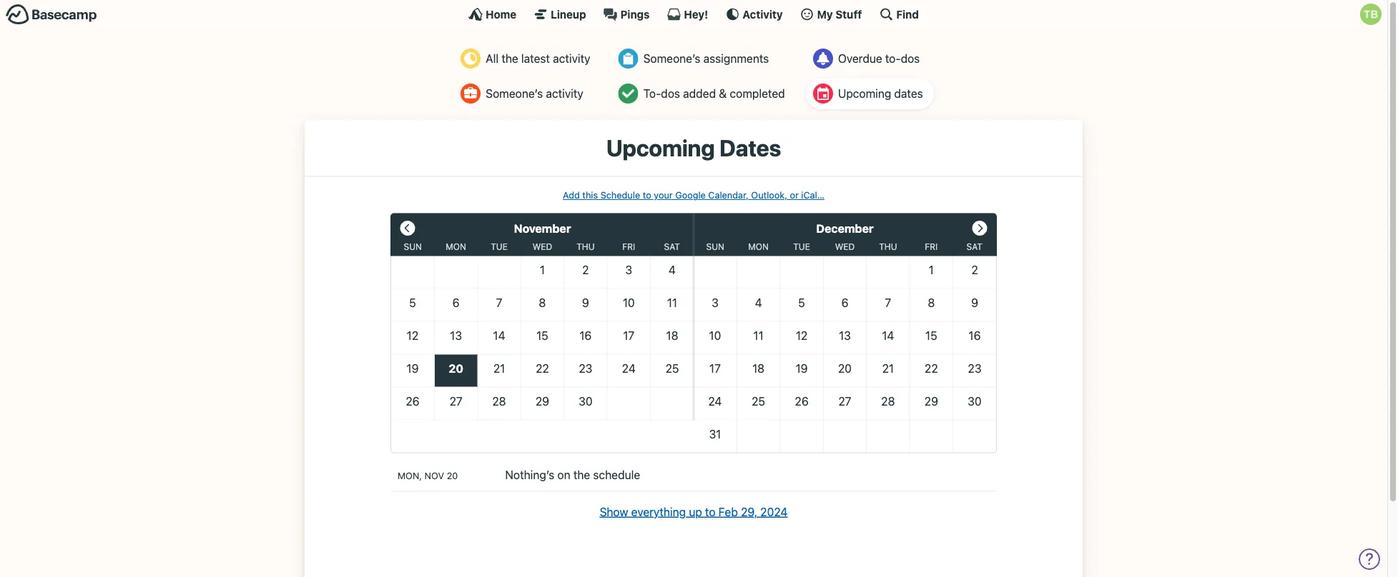 Task type: vqa. For each thing, say whether or not it's contained in the screenshot.
bottom Someone's
yes



Task type: describe. For each thing, give the bounding box(es) containing it.
activity
[[743, 8, 783, 20]]

outlook,
[[751, 190, 787, 201]]

mon, nov 20
[[398, 471, 458, 482]]

added
[[683, 87, 716, 100]]

on
[[557, 469, 570, 482]]

assignment image
[[618, 49, 638, 69]]

dos inside "link"
[[901, 52, 920, 65]]

someone's assignments
[[643, 52, 769, 65]]

tue for november
[[491, 242, 508, 252]]

mon for november
[[446, 242, 466, 252]]

wed for december
[[835, 242, 855, 252]]

someone's for someone's assignments
[[643, 52, 701, 65]]

all
[[486, 52, 499, 65]]

fri for december
[[925, 242, 938, 252]]

this
[[582, 190, 598, 201]]

google
[[675, 190, 706, 201]]

all the latest activity link
[[454, 43, 601, 74]]

activity report image
[[461, 49, 481, 69]]

nothing's on the schedule
[[505, 469, 640, 482]]

hey! button
[[667, 7, 708, 21]]

someone's for someone's activity
[[486, 87, 543, 100]]

to-
[[643, 87, 661, 100]]

todo image
[[618, 84, 638, 104]]

tim burton image
[[1360, 4, 1382, 25]]

someone's activity link
[[454, 78, 601, 109]]

1 vertical spatial dos
[[661, 87, 680, 100]]

upcoming dates link
[[806, 78, 934, 109]]

to for your
[[643, 190, 651, 201]]

sun for november
[[404, 242, 422, 252]]

upcoming dates
[[838, 87, 923, 100]]

stuff
[[836, 8, 862, 20]]

to for feb
[[705, 506, 716, 519]]

add this schedule to your google calendar, outlook, or ical…
[[563, 190, 825, 201]]

your
[[654, 190, 673, 201]]

29,
[[741, 506, 757, 519]]

thu for november
[[577, 242, 595, 252]]

show        everything      up to        feb 29, 2024 button
[[600, 504, 788, 521]]

mon,
[[398, 471, 422, 482]]

my stuff button
[[800, 7, 862, 21]]

person report image
[[461, 84, 481, 104]]

upcoming for upcoming dates
[[838, 87, 891, 100]]

show
[[600, 506, 628, 519]]



Task type: locate. For each thing, give the bounding box(es) containing it.
1 vertical spatial to
[[705, 506, 716, 519]]

0 vertical spatial upcoming
[[838, 87, 891, 100]]

to-dos added & completed
[[643, 87, 785, 100]]

pings
[[621, 8, 650, 20]]

1 horizontal spatial fri
[[925, 242, 938, 252]]

0 horizontal spatial fri
[[622, 242, 635, 252]]

1 vertical spatial someone's
[[486, 87, 543, 100]]

0 horizontal spatial upcoming
[[606, 134, 715, 162]]

1 horizontal spatial tue
[[793, 242, 810, 252]]

december
[[816, 222, 874, 235]]

sat for november
[[664, 242, 680, 252]]

main element
[[0, 0, 1388, 28]]

1 tue from the left
[[491, 242, 508, 252]]

or
[[790, 190, 799, 201]]

nov
[[425, 471, 444, 482]]

pings button
[[603, 7, 650, 21]]

calendar,
[[708, 190, 749, 201]]

schedule
[[593, 469, 640, 482]]

1 thu from the left
[[577, 242, 595, 252]]

overdue to-dos link
[[806, 43, 934, 74]]

1 horizontal spatial sun
[[706, 242, 724, 252]]

my
[[817, 8, 833, 20]]

1 horizontal spatial to
[[705, 506, 716, 519]]

2 wed from the left
[[835, 242, 855, 252]]

upcoming down overdue
[[838, 87, 891, 100]]

sat
[[664, 242, 680, 252], [967, 242, 983, 252]]

dos up dates
[[901, 52, 920, 65]]

the right on
[[573, 469, 590, 482]]

1 horizontal spatial the
[[573, 469, 590, 482]]

1 vertical spatial the
[[573, 469, 590, 482]]

1 wed from the left
[[533, 242, 552, 252]]

2 thu from the left
[[879, 242, 897, 252]]

latest
[[521, 52, 550, 65]]

schedule image
[[813, 84, 833, 104]]

1 sat from the left
[[664, 242, 680, 252]]

2 sat from the left
[[967, 242, 983, 252]]

upcoming for upcoming dates
[[606, 134, 715, 162]]

nothing's
[[505, 469, 555, 482]]

the right all
[[502, 52, 518, 65]]

2024
[[760, 506, 788, 519]]

0 horizontal spatial tue
[[491, 242, 508, 252]]

switch accounts image
[[6, 4, 97, 26]]

dates
[[894, 87, 923, 100]]

0 horizontal spatial sat
[[664, 242, 680, 252]]

overdue to-dos
[[838, 52, 920, 65]]

home
[[486, 8, 517, 20]]

someone's assignments link
[[611, 43, 796, 74]]

to right up
[[705, 506, 716, 519]]

feb
[[719, 506, 738, 519]]

0 vertical spatial activity
[[553, 52, 590, 65]]

activity right latest
[[553, 52, 590, 65]]

1 sun from the left
[[404, 242, 422, 252]]

1 horizontal spatial sat
[[967, 242, 983, 252]]

sun
[[404, 242, 422, 252], [706, 242, 724, 252]]

wed down the november
[[533, 242, 552, 252]]

to left your on the top
[[643, 190, 651, 201]]

activity link
[[725, 7, 783, 21]]

0 vertical spatial dos
[[901, 52, 920, 65]]

upcoming
[[838, 87, 891, 100], [606, 134, 715, 162]]

&
[[719, 87, 727, 100]]

completed
[[730, 87, 785, 100]]

dos
[[901, 52, 920, 65], [661, 87, 680, 100]]

2 tue from the left
[[793, 242, 810, 252]]

1 horizontal spatial someone's
[[643, 52, 701, 65]]

wed down december
[[835, 242, 855, 252]]

0 horizontal spatial to
[[643, 190, 651, 201]]

1 horizontal spatial upcoming
[[838, 87, 891, 100]]

mon for december
[[748, 242, 769, 252]]

find button
[[879, 7, 919, 21]]

1 horizontal spatial thu
[[879, 242, 897, 252]]

reports image
[[813, 49, 833, 69]]

1 vertical spatial upcoming
[[606, 134, 715, 162]]

0 horizontal spatial thu
[[577, 242, 595, 252]]

mon
[[446, 242, 466, 252], [748, 242, 769, 252]]

sun for december
[[706, 242, 724, 252]]

someone's up to-
[[643, 52, 701, 65]]

0 horizontal spatial sun
[[404, 242, 422, 252]]

0 horizontal spatial mon
[[446, 242, 466, 252]]

my stuff
[[817, 8, 862, 20]]

thu
[[577, 242, 595, 252], [879, 242, 897, 252]]

0 horizontal spatial wed
[[533, 242, 552, 252]]

1 horizontal spatial wed
[[835, 242, 855, 252]]

november
[[514, 222, 571, 235]]

2 fri from the left
[[925, 242, 938, 252]]

someone's down all the latest activity link
[[486, 87, 543, 100]]

show        everything      up to        feb 29, 2024
[[600, 506, 788, 519]]

0 horizontal spatial someone's
[[486, 87, 543, 100]]

0 vertical spatial the
[[502, 52, 518, 65]]

lineup link
[[534, 7, 586, 21]]

dos left added
[[661, 87, 680, 100]]

sat for december
[[967, 242, 983, 252]]

tue for december
[[793, 242, 810, 252]]

0 horizontal spatial the
[[502, 52, 518, 65]]

2 mon from the left
[[748, 242, 769, 252]]

assignments
[[704, 52, 769, 65]]

wed
[[533, 242, 552, 252], [835, 242, 855, 252]]

to
[[643, 190, 651, 201], [705, 506, 716, 519]]

overdue
[[838, 52, 882, 65]]

to-
[[885, 52, 901, 65]]

add this schedule to your google calendar, outlook, or ical… link
[[563, 190, 825, 201]]

schedule
[[601, 190, 640, 201]]

dates
[[720, 134, 781, 162]]

all the latest activity
[[486, 52, 590, 65]]

wed for november
[[533, 242, 552, 252]]

tue
[[491, 242, 508, 252], [793, 242, 810, 252]]

home link
[[469, 7, 517, 21]]

20
[[447, 471, 458, 482]]

up
[[689, 506, 702, 519]]

everything
[[631, 506, 686, 519]]

0 vertical spatial someone's
[[643, 52, 701, 65]]

someone's activity
[[486, 87, 583, 100]]

add
[[563, 190, 580, 201]]

1 horizontal spatial dos
[[901, 52, 920, 65]]

fri
[[622, 242, 635, 252], [925, 242, 938, 252]]

ical…
[[801, 190, 825, 201]]

thu for december
[[879, 242, 897, 252]]

to inside button
[[705, 506, 716, 519]]

1 vertical spatial activity
[[546, 87, 583, 100]]

1 mon from the left
[[446, 242, 466, 252]]

0 horizontal spatial dos
[[661, 87, 680, 100]]

upcoming dates
[[606, 134, 781, 162]]

activity down all the latest activity
[[546, 87, 583, 100]]

0 vertical spatial to
[[643, 190, 651, 201]]

lineup
[[551, 8, 586, 20]]

the
[[502, 52, 518, 65], [573, 469, 590, 482]]

2 sun from the left
[[706, 242, 724, 252]]

to-dos added & completed link
[[611, 78, 796, 109]]

upcoming up your on the top
[[606, 134, 715, 162]]

someone's
[[643, 52, 701, 65], [486, 87, 543, 100]]

activity
[[553, 52, 590, 65], [546, 87, 583, 100]]

1 horizontal spatial mon
[[748, 242, 769, 252]]

find
[[896, 8, 919, 20]]

fri for november
[[622, 242, 635, 252]]

hey!
[[684, 8, 708, 20]]

1 fri from the left
[[622, 242, 635, 252]]



